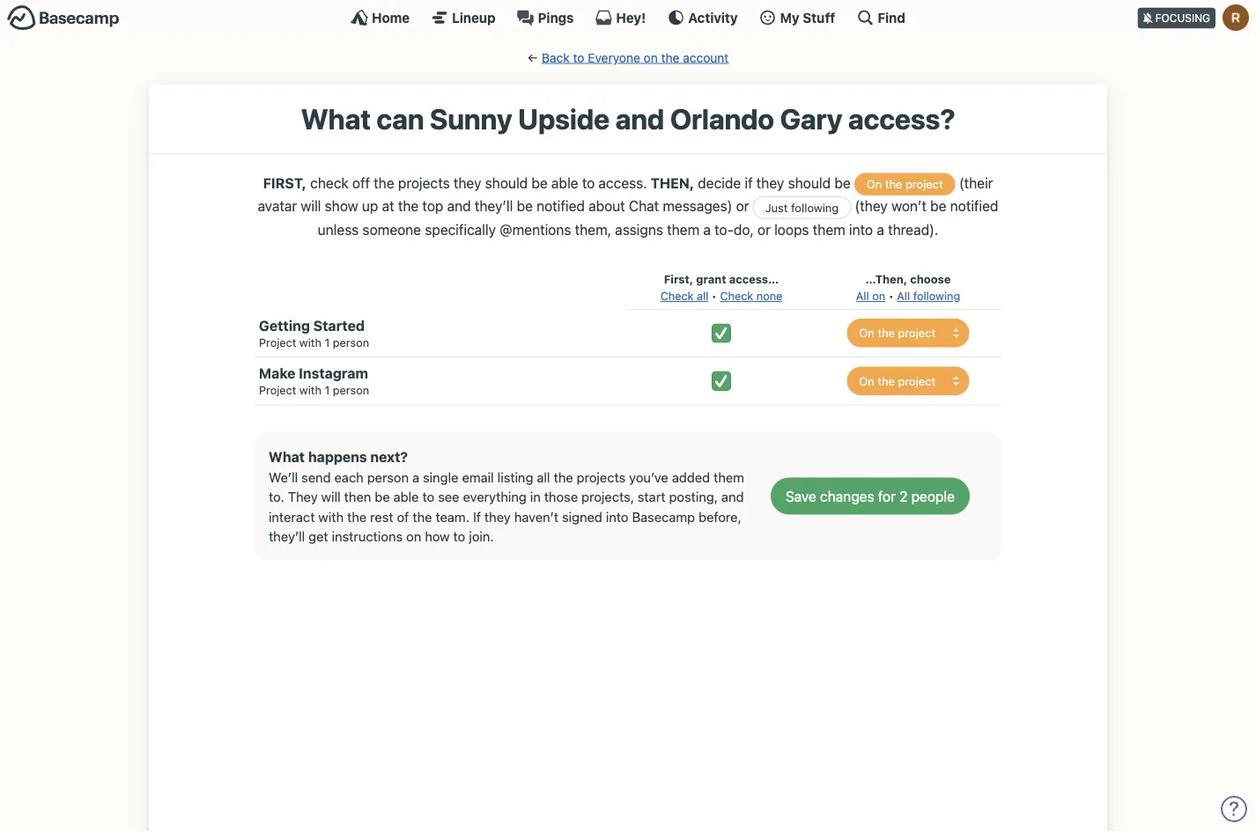Task type: vqa. For each thing, say whether or not it's contained in the screenshot.
the expired to the bottom
no



Task type: describe. For each thing, give the bounding box(es) containing it.
you've
[[629, 470, 669, 485]]

0 horizontal spatial projects
[[398, 174, 450, 191]]

or inside (they won't be notified unless someone specifically @mentions them, assigns them a to-do, or loops them into a thread).
[[758, 221, 771, 238]]

everything
[[463, 490, 527, 505]]

switch accounts image
[[7, 4, 120, 32]]

• inside …then, choose all on • all following
[[889, 289, 894, 303]]

just
[[765, 201, 788, 214]]

1 horizontal spatial a
[[703, 221, 711, 238]]

just following
[[765, 201, 839, 214]]

what for what happens next? we'll send each person a single email listing all the projects you've added them to.                    they will then be able to see everything in those projects, start posting, and interact with the rest of the team.                   if they haven't signed into basecamp before, they'll get instructions on how to join.
[[269, 449, 305, 465]]

all inside first, grant access… check all • check none
[[697, 289, 709, 303]]

assigns
[[615, 221, 663, 238]]

lineup link
[[431, 9, 496, 26]]

can
[[376, 102, 424, 136]]

the left account
[[661, 50, 680, 65]]

back to everyone on the account link
[[542, 50, 729, 65]]

the right off
[[374, 174, 394, 191]]

(their avatar will show up at the top and they'll be notified about chat messages)           or
[[258, 174, 993, 214]]

the right "on"
[[885, 177, 903, 191]]

into inside what happens next? we'll send each person a single email listing all the projects you've added them to.                    they will then be able to see everything in those projects, start posting, and interact with the rest of the team.                   if they haven't signed into basecamp before, they'll get instructions on how to join.
[[606, 509, 629, 525]]

next?
[[370, 449, 408, 465]]

avatar
[[258, 198, 297, 214]]

back
[[542, 50, 570, 65]]

on inside what happens next? we'll send each person a single email listing all the projects you've added them to.                    they will then be able to see everything in those projects, start posting, and interact with the rest of the team.                   if they haven't signed into basecamp before, they'll get instructions on how to join.
[[406, 529, 421, 545]]

projects,
[[582, 490, 634, 505]]

listing
[[498, 470, 533, 485]]

up
[[362, 198, 378, 214]]

each
[[334, 470, 364, 485]]

on inside …then, choose all on • all following
[[872, 289, 886, 303]]

top
[[422, 198, 444, 214]]

my stuff button
[[759, 9, 836, 26]]

←
[[527, 50, 538, 65]]

decide
[[698, 174, 741, 191]]

see
[[438, 490, 459, 505]]

with inside what happens next? we'll send each person a single email listing all the projects you've added them to.                    they will then be able to see everything in those projects, start posting, and interact with the rest of the team.                   if they haven't signed into basecamp before, they'll get instructions on how to join.
[[318, 509, 344, 525]]

to right "back"
[[573, 50, 585, 65]]

0 vertical spatial on
[[644, 50, 658, 65]]

of
[[397, 509, 409, 525]]

how
[[425, 529, 450, 545]]

find
[[878, 10, 906, 25]]

to.
[[269, 490, 284, 505]]

2 all from the left
[[897, 289, 910, 303]]

make instagram project                             with 1 person
[[259, 365, 369, 397]]

none
[[757, 289, 783, 303]]

(their
[[959, 174, 993, 191]]

access?
[[848, 102, 955, 136]]

what can sunny upside and orlando gary access?
[[301, 102, 955, 136]]

someone
[[363, 221, 421, 238]]

unless
[[318, 221, 359, 238]]

project
[[906, 177, 943, 191]]

notified inside the (their avatar will show up at the top and they'll be notified about chat messages)           or
[[537, 198, 585, 214]]

they'll inside what happens next? we'll send each person a single email listing all the projects you've added them to.                    they will then be able to see everything in those projects, start posting, and interact with the rest of the team.                   if they haven't signed into basecamp before, they'll get instructions on how to join.
[[269, 529, 305, 545]]

signed
[[562, 509, 603, 525]]

off
[[352, 174, 370, 191]]

person for instagram
[[333, 384, 369, 397]]

email
[[462, 470, 494, 485]]

make
[[259, 365, 296, 382]]

basecamp
[[632, 509, 695, 525]]

be inside the (their avatar will show up at the top and they'll be notified about chat messages)           or
[[517, 198, 533, 214]]

the down 'then'
[[347, 509, 367, 525]]

with for instagram
[[299, 384, 321, 397]]

• inside first, grant access… check all • check none
[[712, 289, 717, 303]]

about
[[589, 198, 625, 214]]

1 for instagram
[[325, 384, 330, 397]]

activity link
[[667, 9, 738, 26]]

home
[[372, 10, 410, 25]]

haven't
[[514, 509, 559, 525]]

if
[[745, 174, 753, 191]]

them for loops
[[813, 221, 846, 238]]

0 vertical spatial able
[[552, 174, 578, 191]]

first, check off the projects they should be able to access. then, decide if they should be
[[263, 174, 854, 191]]

choose
[[910, 273, 951, 286]]

single
[[423, 470, 459, 485]]

with for started
[[299, 336, 321, 349]]

they'll inside the (their avatar will show up at the top and they'll be notified about chat messages)           or
[[475, 198, 513, 214]]

0 vertical spatial and
[[615, 102, 664, 136]]

all inside what happens next? we'll send each person a single email listing all the projects you've added them to.                    they will then be able to see everything in those projects, start posting, and interact with the rest of the team.                   if they haven't signed into basecamp before, they'll get instructions on how to join.
[[537, 470, 550, 485]]

pings button
[[517, 9, 574, 26]]

stuff
[[803, 10, 836, 25]]

…then,
[[866, 273, 908, 286]]

rest
[[370, 509, 393, 525]]

everyone
[[588, 50, 640, 65]]

won't
[[892, 198, 927, 214]]

them,
[[575, 221, 611, 238]]

instructions
[[332, 529, 403, 545]]

do,
[[734, 221, 754, 238]]

my
[[780, 10, 800, 25]]

at
[[382, 198, 394, 214]]

focusing
[[1156, 12, 1211, 24]]

grant
[[696, 273, 726, 286]]

in
[[530, 490, 541, 505]]

then
[[344, 490, 371, 505]]

will inside what happens next? we'll send each person a single email listing all the projects you've added them to.                    they will then be able to see everything in those projects, start posting, and interact with the rest of the team.                   if they haven't signed into basecamp before, they'll get instructions on how to join.
[[321, 490, 341, 505]]

find button
[[857, 9, 906, 26]]

lineup
[[452, 10, 496, 25]]

main element
[[0, 0, 1256, 34]]

activity
[[688, 10, 738, 25]]

will inside the (their avatar will show up at the top and they'll be notified about chat messages)           or
[[301, 198, 321, 214]]



Task type: locate. For each thing, give the bounding box(es) containing it.
• down grant
[[712, 289, 717, 303]]

able up 'them,'
[[552, 174, 578, 191]]

gary
[[780, 102, 843, 136]]

1 horizontal spatial all
[[897, 289, 910, 303]]

person down next?
[[367, 470, 409, 485]]

check
[[660, 289, 694, 303], [720, 289, 753, 303]]

sunny
[[430, 102, 512, 136]]

first, grant access… check all • check none
[[660, 273, 783, 303]]

0 horizontal spatial a
[[412, 470, 419, 485]]

1 vertical spatial they'll
[[269, 529, 305, 545]]

following down choose
[[913, 289, 960, 303]]

they'll
[[475, 198, 513, 214], [269, 529, 305, 545]]

a
[[703, 221, 711, 238], [877, 221, 884, 238], [412, 470, 419, 485]]

them down just following
[[813, 221, 846, 238]]

1 horizontal spatial them
[[714, 470, 744, 485]]

following up loops
[[791, 201, 839, 214]]

1 horizontal spatial notified
[[950, 198, 999, 214]]

them down messages)
[[667, 221, 700, 238]]

be inside what happens next? we'll send each person a single email listing all the projects you've added them to.                    they will then be able to see everything in those projects, start posting, and interact with the rest of the team.                   if they haven't signed into basecamp before, they'll get instructions on how to join.
[[375, 490, 390, 505]]

2 horizontal spatial they
[[757, 174, 784, 191]]

1 horizontal spatial should
[[788, 174, 831, 191]]

all on button
[[856, 288, 886, 305]]

them for added
[[714, 470, 744, 485]]

before,
[[699, 509, 742, 525]]

be inside (they won't be notified unless someone specifically @mentions them, assigns them a to-do, or loops them into a thread).
[[930, 198, 947, 214]]

will down check
[[301, 198, 321, 214]]

1 inside make instagram project                             with 1 person
[[325, 384, 330, 397]]

(they won't be notified unless someone specifically @mentions them, assigns them a to-do, or loops them into a thread).
[[318, 198, 999, 238]]

specifically
[[425, 221, 496, 238]]

to left see
[[422, 490, 435, 505]]

them right added
[[714, 470, 744, 485]]

project down getting
[[259, 336, 296, 349]]

able inside what happens next? we'll send each person a single email listing all the projects you've added them to.                    they will then be able to see everything in those projects, start posting, and interact with the rest of the team.                   if they haven't signed into basecamp before, they'll get instructions on how to join.
[[393, 490, 419, 505]]

1 project from the top
[[259, 336, 296, 349]]

person
[[333, 336, 369, 349], [333, 384, 369, 397], [367, 470, 409, 485]]

what for what can sunny upside and orlando gary access?
[[301, 102, 371, 136]]

0 horizontal spatial they
[[454, 174, 481, 191]]

0 horizontal spatial check
[[660, 289, 694, 303]]

they inside what happens next? we'll send each person a single email listing all the projects you've added them to.                    they will then be able to see everything in those projects, start posting, and interact with the rest of the team.                   if they haven't signed into basecamp before, they'll get instructions on how to join.
[[485, 509, 511, 525]]

2 vertical spatial and
[[722, 490, 744, 505]]

1 down instagram
[[325, 384, 330, 397]]

projects up projects,
[[577, 470, 626, 485]]

0 vertical spatial person
[[333, 336, 369, 349]]

the inside the (their avatar will show up at the top and they'll be notified about chat messages)           or
[[398, 198, 419, 214]]

to down team.
[[453, 529, 465, 545]]

they down everything
[[485, 509, 511, 525]]

all up in
[[537, 470, 550, 485]]

1 vertical spatial or
[[758, 221, 771, 238]]

1 horizontal spatial •
[[889, 289, 894, 303]]

happens
[[308, 449, 367, 465]]

person inside make instagram project                             with 1 person
[[333, 384, 369, 397]]

with up the get
[[318, 509, 344, 525]]

should up just following
[[788, 174, 831, 191]]

on
[[867, 177, 882, 191]]

they'll up specifically
[[475, 198, 513, 214]]

on down …then,
[[872, 289, 886, 303]]

project inside the getting started project                             with 1 person
[[259, 336, 296, 349]]

2 horizontal spatial them
[[813, 221, 846, 238]]

1 horizontal spatial following
[[913, 289, 960, 303]]

2 notified from the left
[[950, 198, 999, 214]]

with inside make instagram project                             with 1 person
[[299, 384, 321, 397]]

upside
[[518, 102, 610, 136]]

1 horizontal spatial they
[[485, 509, 511, 525]]

all down grant
[[697, 289, 709, 303]]

on down the of
[[406, 529, 421, 545]]

and
[[615, 102, 664, 136], [447, 198, 471, 214], [722, 490, 744, 505]]

all following button
[[897, 288, 960, 305]]

get
[[309, 529, 328, 545]]

1 notified from the left
[[537, 198, 585, 214]]

first,
[[664, 273, 693, 286]]

person down started
[[333, 336, 369, 349]]

1 vertical spatial person
[[333, 384, 369, 397]]

1 horizontal spatial or
[[758, 221, 771, 238]]

on right "everyone"
[[644, 50, 658, 65]]

into
[[849, 221, 873, 238], [606, 509, 629, 525]]

what
[[301, 102, 371, 136], [269, 449, 305, 465]]

what happens next? we'll send each person a single email listing all the projects you've added them to.                    they will then be able to see everything in those projects, start posting, and interact with the rest of the team.                   if they haven't signed into basecamp before, they'll get instructions on how to join.
[[269, 449, 744, 545]]

into inside (they won't be notified unless someone specifically @mentions them, assigns them a to-do, or loops them into a thread).
[[849, 221, 873, 238]]

project
[[259, 336, 296, 349], [259, 384, 296, 397]]

1 vertical spatial following
[[913, 289, 960, 303]]

1 • from the left
[[712, 289, 717, 303]]

projects inside what happens next? we'll send each person a single email listing all the projects you've added them to.                    they will then be able to see everything in those projects, start posting, and interact with the rest of the team.                   if they haven't signed into basecamp before, they'll get instructions on how to join.
[[577, 470, 626, 485]]

0 horizontal spatial should
[[485, 174, 528, 191]]

0 horizontal spatial on
[[406, 529, 421, 545]]

a inside what happens next? we'll send each person a single email listing all the projects you've added them to.                    they will then be able to see everything in those projects, start posting, and interact with the rest of the team.                   if they haven't signed into basecamp before, they'll get instructions on how to join.
[[412, 470, 419, 485]]

account
[[683, 50, 729, 65]]

1 vertical spatial into
[[606, 509, 629, 525]]

and inside what happens next? we'll send each person a single email listing all the projects you've added them to.                    they will then be able to see everything in those projects, start posting, and interact with the rest of the team.                   if they haven't signed into basecamp before, they'll get instructions on how to join.
[[722, 490, 744, 505]]

and down back to everyone on the account "link"
[[615, 102, 664, 136]]

will down send
[[321, 490, 341, 505]]

access.
[[599, 174, 647, 191]]

2 horizontal spatial on
[[872, 289, 886, 303]]

them
[[667, 221, 700, 238], [813, 221, 846, 238], [714, 470, 744, 485]]

1 vertical spatial on
[[872, 289, 886, 303]]

0 vertical spatial projects
[[398, 174, 450, 191]]

1 vertical spatial what
[[269, 449, 305, 465]]

hey! button
[[595, 9, 646, 26]]

0 vertical spatial into
[[849, 221, 873, 238]]

projects
[[398, 174, 450, 191], [577, 470, 626, 485]]

them inside what happens next? we'll send each person a single email listing all the projects you've added them to.                    they will then be able to see everything in those projects, start posting, and interact with the rest of the team.                   if they haven't signed into basecamp before, they'll get instructions on how to join.
[[714, 470, 744, 485]]

or right do,
[[758, 221, 771, 238]]

1 horizontal spatial projects
[[577, 470, 626, 485]]

on the project
[[867, 177, 943, 191]]

the
[[661, 50, 680, 65], [374, 174, 394, 191], [885, 177, 903, 191], [398, 198, 419, 214], [554, 470, 573, 485], [347, 509, 367, 525], [413, 509, 432, 525]]

the up those
[[554, 470, 573, 485]]

0 vertical spatial or
[[736, 198, 749, 214]]

1 horizontal spatial they'll
[[475, 198, 513, 214]]

a left single
[[412, 470, 419, 485]]

show
[[325, 198, 358, 214]]

1 down started
[[325, 336, 330, 349]]

…then, choose all on • all following
[[856, 273, 960, 303]]

1 vertical spatial able
[[393, 490, 419, 505]]

person for started
[[333, 336, 369, 349]]

thread).
[[888, 221, 939, 238]]

1 inside the getting started project                             with 1 person
[[325, 336, 330, 349]]

team.
[[436, 509, 470, 525]]

what up we'll
[[269, 449, 305, 465]]

with
[[299, 336, 321, 349], [299, 384, 321, 397], [318, 509, 344, 525]]

0 horizontal spatial all
[[537, 470, 550, 485]]

1 1 from the top
[[325, 336, 330, 349]]

loops
[[774, 221, 809, 238]]

0 horizontal spatial and
[[447, 198, 471, 214]]

2 vertical spatial on
[[406, 529, 421, 545]]

or up do,
[[736, 198, 749, 214]]

focusing button
[[1138, 0, 1256, 34]]

1 vertical spatial all
[[537, 470, 550, 485]]

to up about
[[582, 174, 595, 191]]

those
[[544, 490, 578, 505]]

1 vertical spatial will
[[321, 490, 341, 505]]

into down (they in the right top of the page
[[849, 221, 873, 238]]

check down access…
[[720, 289, 753, 303]]

← back to everyone on the account
[[527, 50, 729, 65]]

able up the of
[[393, 490, 419, 505]]

access…
[[729, 273, 779, 286]]

1 vertical spatial and
[[447, 198, 471, 214]]

check
[[310, 174, 349, 191]]

• down …then,
[[889, 289, 894, 303]]

1 horizontal spatial able
[[552, 174, 578, 191]]

1 check from the left
[[660, 289, 694, 303]]

started
[[313, 317, 365, 334]]

2 • from the left
[[889, 289, 894, 303]]

they up specifically
[[454, 174, 481, 191]]

following inside …then, choose all on • all following
[[913, 289, 960, 303]]

with down instagram
[[299, 384, 321, 397]]

interact
[[269, 509, 315, 525]]

2 vertical spatial with
[[318, 509, 344, 525]]

the right the of
[[413, 509, 432, 525]]

1 horizontal spatial check
[[720, 289, 753, 303]]

2 vertical spatial person
[[367, 470, 409, 485]]

will
[[301, 198, 321, 214], [321, 490, 341, 505]]

1 all from the left
[[856, 289, 869, 303]]

then,
[[651, 174, 694, 191]]

1 horizontal spatial into
[[849, 221, 873, 238]]

project down the make on the top
[[259, 384, 296, 397]]

2 horizontal spatial and
[[722, 490, 744, 505]]

and up before,
[[722, 490, 744, 505]]

ruby image
[[1223, 4, 1249, 31]]

1 horizontal spatial and
[[615, 102, 664, 136]]

into down projects,
[[606, 509, 629, 525]]

0 vertical spatial with
[[299, 336, 321, 349]]

instagram
[[299, 365, 368, 382]]

None submit
[[771, 478, 970, 515]]

the right at
[[398, 198, 419, 214]]

(they
[[855, 198, 888, 214]]

all
[[856, 289, 869, 303], [897, 289, 910, 303]]

check down first, at top
[[660, 289, 694, 303]]

notified down (their
[[950, 198, 999, 214]]

all
[[697, 289, 709, 303], [537, 470, 550, 485]]

person inside the getting started project                             with 1 person
[[333, 336, 369, 349]]

added
[[672, 470, 710, 485]]

1 horizontal spatial on
[[644, 50, 658, 65]]

chat
[[629, 198, 659, 214]]

1 for started
[[325, 336, 330, 349]]

2 horizontal spatial a
[[877, 221, 884, 238]]

0 vertical spatial 1
[[325, 336, 330, 349]]

getting
[[259, 317, 310, 334]]

project for getting
[[259, 336, 296, 349]]

0 horizontal spatial following
[[791, 201, 839, 214]]

0 vertical spatial what
[[301, 102, 371, 136]]

2 should from the left
[[788, 174, 831, 191]]

be
[[532, 174, 548, 191], [835, 174, 851, 191], [517, 198, 533, 214], [930, 198, 947, 214], [375, 490, 390, 505]]

0 horizontal spatial notified
[[537, 198, 585, 214]]

0 horizontal spatial or
[[736, 198, 749, 214]]

what up check
[[301, 102, 371, 136]]

2 check from the left
[[720, 289, 753, 303]]

or
[[736, 198, 749, 214], [758, 221, 771, 238]]

person down instagram
[[333, 384, 369, 397]]

a down (they in the right top of the page
[[877, 221, 884, 238]]

project for make
[[259, 384, 296, 397]]

home link
[[351, 9, 410, 26]]

0 vertical spatial following
[[791, 201, 839, 214]]

1 vertical spatial projects
[[577, 470, 626, 485]]

they'll down the interact
[[269, 529, 305, 545]]

1 vertical spatial 1
[[325, 384, 330, 397]]

posting,
[[669, 490, 718, 505]]

0 vertical spatial will
[[301, 198, 321, 214]]

orlando
[[670, 102, 774, 136]]

start
[[638, 490, 666, 505]]

1 vertical spatial project
[[259, 384, 296, 397]]

with inside the getting started project                             with 1 person
[[299, 336, 321, 349]]

0 vertical spatial project
[[259, 336, 296, 349]]

they
[[454, 174, 481, 191], [757, 174, 784, 191], [485, 509, 511, 525]]

0 horizontal spatial into
[[606, 509, 629, 525]]

0 vertical spatial they'll
[[475, 198, 513, 214]]

2 1 from the top
[[325, 384, 330, 397]]

notified inside (they won't be notified unless someone specifically @mentions them, assigns them a to-do, or loops them into a thread).
[[950, 198, 999, 214]]

0 horizontal spatial all
[[856, 289, 869, 303]]

join.
[[469, 529, 494, 545]]

0 horizontal spatial able
[[393, 490, 419, 505]]

1 should from the left
[[485, 174, 528, 191]]

person inside what happens next? we'll send each person a single email listing all the projects you've added them to.                    they will then be able to see everything in those projects, start posting, and interact with the rest of the team.                   if they haven't signed into basecamp before, they'll get instructions on how to join.
[[367, 470, 409, 485]]

1 horizontal spatial all
[[697, 289, 709, 303]]

0 horizontal spatial they'll
[[269, 529, 305, 545]]

able
[[552, 174, 578, 191], [393, 490, 419, 505]]

projects up top
[[398, 174, 450, 191]]

and inside the (their avatar will show up at the top and they'll be notified about chat messages)           or
[[447, 198, 471, 214]]

and up specifically
[[447, 198, 471, 214]]

check none button
[[720, 288, 783, 305]]

they
[[288, 490, 318, 505]]

on
[[644, 50, 658, 65], [872, 289, 886, 303], [406, 529, 421, 545]]

@mentions
[[500, 221, 571, 238]]

to
[[573, 50, 585, 65], [582, 174, 595, 191], [422, 490, 435, 505], [453, 529, 465, 545]]

getting started project                             with 1 person
[[259, 317, 369, 349]]

what inside what happens next? we'll send each person a single email listing all the projects you've added them to.                    they will then be able to see everything in those projects, start posting, and interact with the rest of the team.                   if they haven't signed into basecamp before, they'll get instructions on how to join.
[[269, 449, 305, 465]]

1 vertical spatial with
[[299, 384, 321, 397]]

0 horizontal spatial •
[[712, 289, 717, 303]]

or inside the (their avatar will show up at the top and they'll be notified about chat messages)           or
[[736, 198, 749, 214]]

a left to-
[[703, 221, 711, 238]]

with down getting
[[299, 336, 321, 349]]

check all button
[[660, 288, 709, 305]]

2 project from the top
[[259, 384, 296, 397]]

0 horizontal spatial them
[[667, 221, 700, 238]]

should up "@mentions"
[[485, 174, 528, 191]]

project inside make instagram project                             with 1 person
[[259, 384, 296, 397]]

notified down first, check off the projects they should be able to access. then, decide if they should be
[[537, 198, 585, 214]]

0 vertical spatial all
[[697, 289, 709, 303]]

pings
[[538, 10, 574, 25]]

they right if
[[757, 174, 784, 191]]



